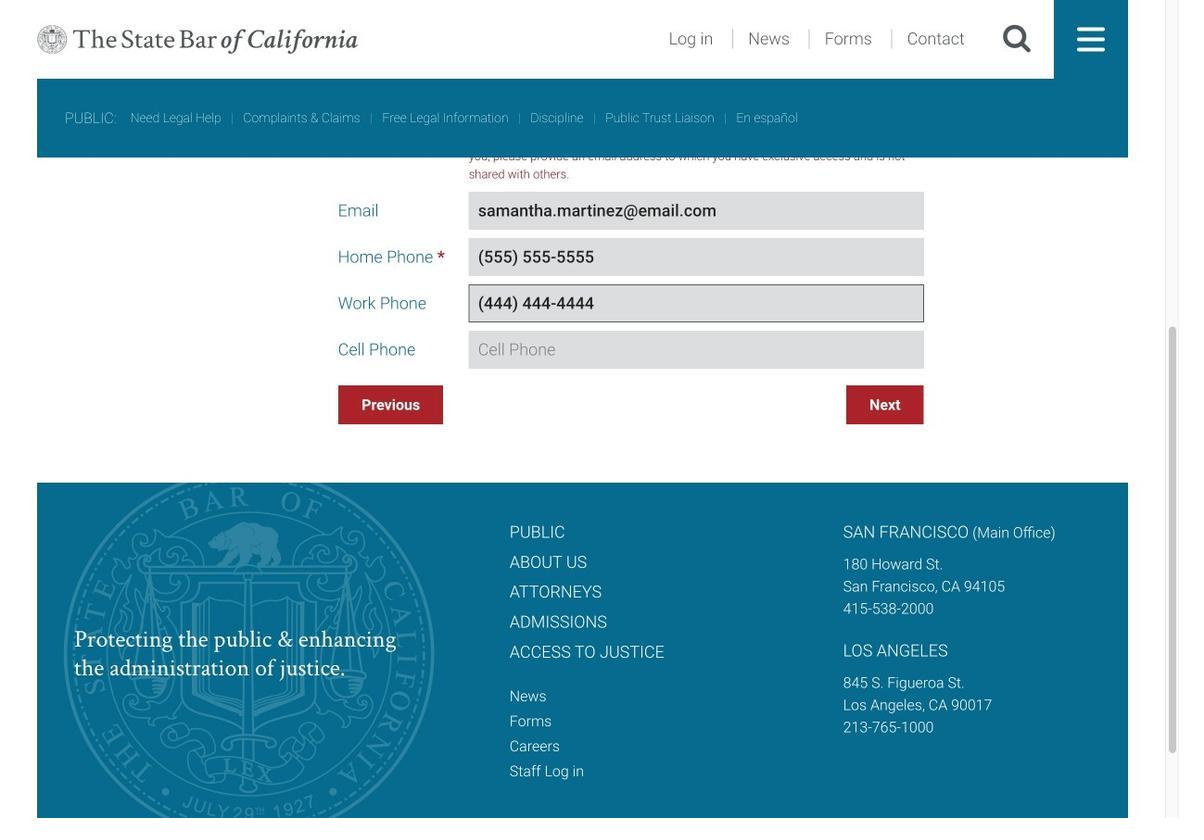 Task type: locate. For each thing, give the bounding box(es) containing it.
Work Phone telephone field
[[469, 285, 925, 323]]

City text field
[[469, 18, 925, 56]]

logo image
[[37, 0, 358, 79]]

Cell Phone telephone field
[[469, 331, 925, 369]]



Task type: vqa. For each thing, say whether or not it's contained in the screenshot.
"Address 1" 'text field'
no



Task type: describe. For each thing, give the bounding box(es) containing it.
ZIP Code text field
[[766, 65, 925, 103]]

search form image
[[1003, 23, 1032, 56]]

Home Phone telephone field
[[469, 238, 925, 276]]

Email email field
[[469, 192, 925, 230]]



